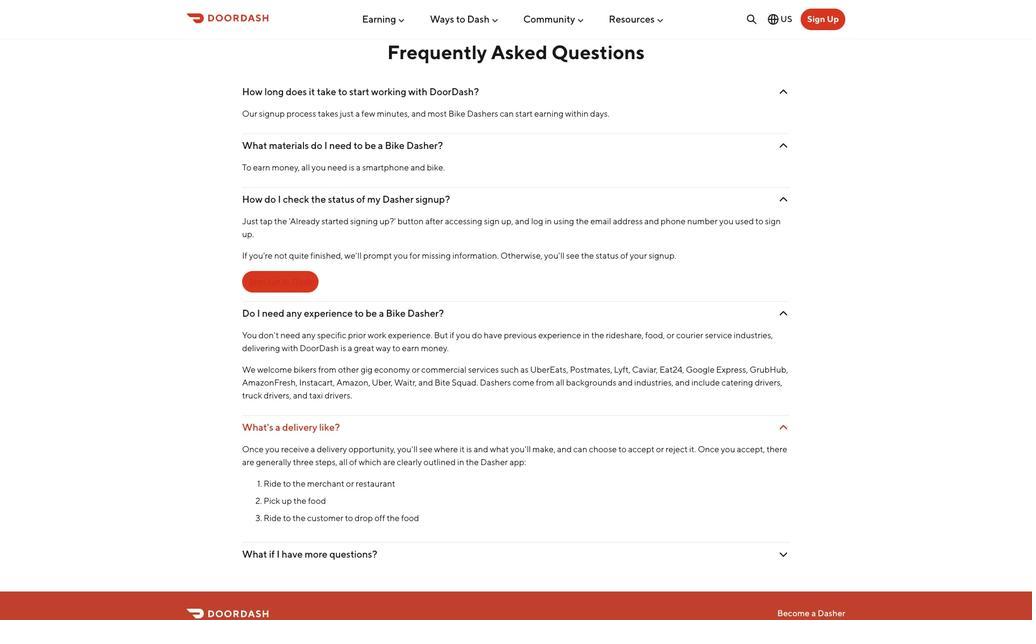Task type: locate. For each thing, give the bounding box(es) containing it.
1 chevron down image from the top
[[777, 85, 790, 98]]

0 horizontal spatial you'll
[[397, 445, 418, 455]]

drivers, down grubhub,
[[755, 378, 783, 388]]

1 vertical spatial up
[[268, 277, 280, 287]]

the down pick up the food
[[293, 513, 306, 524]]

in inside just tap the 'already started signing up?' button after accessing sign up, and log in using the email address and phone number you used to sign up.
[[545, 216, 552, 227]]

all inside we welcome bikers from other gig economy or commercial services such as ubereats, postmates, lyft, caviar, eat24, google express, grubhub, amazonfresh, instacart, amazon, uber, waitr, and bite squad. dashers come from all backgrounds and industries, and include catering drivers, truck drivers, and taxi drivers.
[[556, 378, 565, 388]]

to inside just tap the 'already started signing up?' button after accessing sign up, and log in using the email address and phone number you used to sign up.
[[756, 216, 764, 227]]

0 vertical spatial up
[[827, 14, 839, 24]]

4 chevron down image from the top
[[777, 307, 790, 320]]

and right the make,
[[557, 445, 572, 455]]

the right using
[[576, 216, 589, 227]]

be up 'work'
[[366, 308, 377, 319]]

1 horizontal spatial up
[[827, 14, 839, 24]]

dasher down what
[[481, 457, 508, 468]]

1 horizontal spatial in
[[545, 216, 552, 227]]

is inside once you receive a delivery opportunity, you'll see where it is and what you'll make, and can choose to accept or reject it. once you accept, there are generally three steps, all of which are clearly outlined in the dasher app:
[[466, 445, 472, 455]]

if inside you don't need any specific prior work experience. but if you do have previous experience in the rideshare, food, or courier service industries, delivering with doordash is a great way to earn money.
[[450, 330, 455, 341]]

have left previous
[[484, 330, 502, 341]]

is
[[349, 163, 355, 173], [341, 343, 346, 354], [466, 445, 472, 455]]

need
[[329, 140, 352, 151], [328, 163, 347, 173], [262, 308, 284, 319], [281, 330, 300, 341]]

do up the tap
[[265, 194, 276, 205]]

our signup process takes just a few minutes, and most bike dashers can start earning within days.
[[242, 109, 610, 119]]

1 horizontal spatial is
[[349, 163, 355, 173]]

to left accept
[[619, 445, 627, 455]]

0 horizontal spatial from
[[318, 365, 337, 375]]

sign for sign up to dash
[[249, 277, 266, 287]]

is inside you don't need any specific prior work experience. but if you do have previous experience in the rideshare, food, or courier service industries, delivering with doordash is a great way to earn money.
[[341, 343, 346, 354]]

is down 'specific'
[[341, 343, 346, 354]]

the right the tap
[[274, 216, 287, 227]]

have
[[484, 330, 502, 341], [282, 549, 303, 560]]

chevron down image
[[777, 85, 790, 98], [777, 139, 790, 152], [777, 193, 790, 206], [777, 307, 790, 320], [777, 421, 790, 434], [777, 548, 790, 561]]

delivery up receive
[[282, 422, 317, 433]]

you'll right otherwise,
[[544, 251, 565, 261]]

dashers down doordash?
[[467, 109, 498, 119]]

1 horizontal spatial sign
[[765, 216, 781, 227]]

way
[[376, 343, 391, 354]]

earn
[[253, 163, 270, 173], [402, 343, 419, 354]]

receive
[[281, 445, 309, 455]]

ride down pick
[[264, 513, 281, 524]]

or right 'food,' at the right
[[667, 330, 675, 341]]

bite
[[435, 378, 450, 388]]

app:
[[510, 457, 526, 468]]

1 vertical spatial dash
[[292, 277, 312, 287]]

1 horizontal spatial dasher
[[481, 457, 508, 468]]

all right the steps, on the bottom of page
[[339, 457, 348, 468]]

0 horizontal spatial up
[[268, 277, 280, 287]]

dashers down services
[[480, 378, 511, 388]]

are left generally at bottom left
[[242, 457, 254, 468]]

2 horizontal spatial in
[[583, 330, 590, 341]]

with
[[408, 86, 428, 97], [282, 343, 298, 354]]

1 vertical spatial bike
[[385, 140, 405, 151]]

of left 'your' at the right of page
[[621, 251, 628, 261]]

up,
[[501, 216, 513, 227]]

0 horizontal spatial sign
[[484, 216, 500, 227]]

are right which
[[383, 457, 395, 468]]

ride
[[264, 479, 281, 489], [264, 513, 281, 524]]

a up three
[[311, 445, 315, 455]]

you're
[[249, 251, 273, 261]]

need right don't
[[281, 330, 300, 341]]

0 vertical spatial ride
[[264, 479, 281, 489]]

be for need
[[365, 140, 376, 151]]

of left my
[[356, 194, 365, 205]]

sign right us
[[807, 14, 825, 24]]

you left used on the right top
[[719, 216, 734, 227]]

all for drivers,
[[556, 378, 565, 388]]

dasher? up the bike.
[[407, 140, 443, 151]]

can left 'choose'
[[574, 445, 587, 455]]

the inside you don't need any specific prior work experience. but if you do have previous experience in the rideshare, food, or courier service industries, delivering with doordash is a great way to earn money.
[[591, 330, 604, 341]]

or left reject
[[656, 445, 664, 455]]

in inside you don't need any specific prior work experience. but if you do have previous experience in the rideshare, food, or courier service industries, delivering with doordash is a great way to earn money.
[[583, 330, 590, 341]]

a inside you don't need any specific prior work experience. but if you do have previous experience in the rideshare, food, or courier service industries, delivering with doordash is a great way to earn money.
[[348, 343, 352, 354]]

0 horizontal spatial earn
[[253, 163, 270, 173]]

1 vertical spatial drivers,
[[264, 391, 291, 401]]

what
[[242, 140, 267, 151], [242, 549, 267, 560]]

1 vertical spatial food
[[401, 513, 419, 524]]

2 horizontal spatial dasher
[[818, 609, 846, 619]]

2 vertical spatial in
[[457, 457, 464, 468]]

food up customer
[[308, 496, 326, 506]]

all down ubereats, on the bottom right of page
[[556, 378, 565, 388]]

asked
[[491, 40, 548, 63]]

1 vertical spatial ride
[[264, 513, 281, 524]]

sign down you're on the top of page
[[249, 277, 266, 287]]

phone
[[661, 216, 686, 227]]

0 vertical spatial status
[[328, 194, 355, 205]]

minutes,
[[377, 109, 410, 119]]

0 horizontal spatial is
[[341, 343, 346, 354]]

from down ubereats, on the bottom right of page
[[536, 378, 554, 388]]

2 horizontal spatial all
[[556, 378, 565, 388]]

be for experience
[[366, 308, 377, 319]]

1 horizontal spatial industries,
[[734, 330, 773, 341]]

0 vertical spatial can
[[500, 109, 514, 119]]

5 chevron down image from the top
[[777, 421, 790, 434]]

delivery up the steps, on the bottom of page
[[317, 445, 347, 455]]

see
[[566, 251, 580, 261], [419, 445, 433, 455]]

0 horizontal spatial if
[[269, 549, 275, 560]]

0 horizontal spatial with
[[282, 343, 298, 354]]

do
[[311, 140, 323, 151], [265, 194, 276, 205], [472, 330, 482, 341]]

or inside we welcome bikers from other gig economy or commercial services such as ubereats, postmates, lyft, caviar, eat24, google express, grubhub, amazonfresh, instacart, amazon, uber, waitr, and bite squad. dashers come from all backgrounds and industries, and include catering drivers, truck drivers, and taxi drivers.
[[412, 365, 420, 375]]

1 horizontal spatial with
[[408, 86, 428, 97]]

and left taxi
[[293, 391, 308, 401]]

2 vertical spatial bike
[[386, 308, 406, 319]]

chevron down image for how do i check the status of my dasher signup?
[[777, 193, 790, 206]]

1 what from the top
[[242, 140, 267, 151]]

dasher
[[383, 194, 414, 205], [481, 457, 508, 468], [818, 609, 846, 619]]

you
[[312, 163, 326, 173], [719, 216, 734, 227], [394, 251, 408, 261], [456, 330, 470, 341], [265, 445, 280, 455], [721, 445, 735, 455]]

to earn money, all you need is a smartphone and bike.
[[242, 163, 448, 173]]

courier
[[676, 330, 704, 341]]

pick up the food
[[264, 496, 326, 506]]

the right outlined
[[466, 457, 479, 468]]

include
[[692, 378, 720, 388]]

in right log
[[545, 216, 552, 227]]

be
[[365, 140, 376, 151], [366, 308, 377, 319]]

0 horizontal spatial sign
[[249, 277, 266, 287]]

if
[[450, 330, 455, 341], [269, 549, 275, 560]]

once right the it.
[[698, 445, 719, 455]]

2 how from the top
[[242, 194, 263, 205]]

and left 'phone'
[[645, 216, 659, 227]]

the right up
[[294, 496, 306, 506]]

0 vertical spatial what
[[242, 140, 267, 151]]

with up our signup process takes just a few minutes, and most bike dashers can start earning within days.
[[408, 86, 428, 97]]

dasher right become
[[818, 609, 846, 619]]

to up the to earn money, all you need is a smartphone and bike. on the top left of page
[[354, 140, 363, 151]]

industries, down caviar,
[[634, 378, 674, 388]]

dashers
[[467, 109, 498, 119], [480, 378, 511, 388]]

0 vertical spatial dash
[[467, 13, 490, 25]]

what's
[[242, 422, 273, 433]]

see down using
[[566, 251, 580, 261]]

2 once from the left
[[698, 445, 719, 455]]

do i need any experience to be a bike dasher?
[[242, 308, 444, 319]]

three
[[293, 457, 314, 468]]

bike right most on the top left of the page
[[449, 109, 466, 119]]

catering
[[722, 378, 753, 388]]

0 horizontal spatial start
[[349, 86, 369, 97]]

great
[[354, 343, 374, 354]]

long
[[265, 86, 284, 97]]

experience up 'specific'
[[304, 308, 353, 319]]

1 vertical spatial dasher?
[[408, 308, 444, 319]]

sign right used on the right top
[[765, 216, 781, 227]]

smartphone
[[362, 163, 409, 173]]

see up outlined
[[419, 445, 433, 455]]

bike for do i need any experience to be a bike dasher?
[[386, 308, 406, 319]]

1 horizontal spatial drivers,
[[755, 378, 783, 388]]

the inside once you receive a delivery opportunity, you'll see where it is and what you'll make, and can choose to accept or reject it. once you accept, there are generally three steps, all of which are clearly outlined in the dasher app:
[[466, 457, 479, 468]]

you'll up app:
[[511, 445, 531, 455]]

1 vertical spatial any
[[302, 330, 316, 341]]

0 horizontal spatial do
[[265, 194, 276, 205]]

0 vertical spatial do
[[311, 140, 323, 151]]

chevron down image for how long does it take to start working with doordash?
[[777, 85, 790, 98]]

sign up
[[807, 14, 839, 24]]

we
[[242, 365, 256, 375]]

bikers
[[294, 365, 317, 375]]

quite
[[289, 251, 309, 261]]

1 vertical spatial see
[[419, 445, 433, 455]]

of inside once you receive a delivery opportunity, you'll see where it is and what you'll make, and can choose to accept or reject it. once you accept, there are generally three steps, all of which are clearly outlined in the dasher app:
[[349, 457, 357, 468]]

0 vertical spatial in
[[545, 216, 552, 227]]

1 vertical spatial dasher
[[481, 457, 508, 468]]

6 chevron down image from the top
[[777, 548, 790, 561]]

1 how from the top
[[242, 86, 263, 97]]

2 chevron down image from the top
[[777, 139, 790, 152]]

0 horizontal spatial in
[[457, 457, 464, 468]]

what's a delivery like?
[[242, 422, 340, 433]]

0 vertical spatial sign
[[807, 14, 825, 24]]

you right but
[[456, 330, 470, 341]]

1 vertical spatial it
[[460, 445, 465, 455]]

1 ride from the top
[[264, 479, 281, 489]]

opportunity,
[[349, 445, 396, 455]]

1 horizontal spatial if
[[450, 330, 455, 341]]

is right where
[[466, 445, 472, 455]]

any inside you don't need any specific prior work experience. but if you do have previous experience in the rideshare, food, or courier service industries, delivering with doordash is a great way to earn money.
[[302, 330, 316, 341]]

all inside once you receive a delivery opportunity, you'll see where it is and what you'll make, and can choose to accept or reject it. once you accept, there are generally three steps, all of which are clearly outlined in the dasher app:
[[339, 457, 348, 468]]

once down the 'what's'
[[242, 445, 264, 455]]

dasher? up but
[[408, 308, 444, 319]]

of left which
[[349, 457, 357, 468]]

1 horizontal spatial experience
[[538, 330, 581, 341]]

ways to dash
[[430, 13, 490, 25]]

2 vertical spatial do
[[472, 330, 482, 341]]

2 what from the top
[[242, 549, 267, 560]]

to right used on the right top
[[756, 216, 764, 227]]

does
[[286, 86, 307, 97]]

button
[[398, 216, 424, 227]]

become a dasher
[[777, 609, 846, 619]]

can inside once you receive a delivery opportunity, you'll see where it is and what you'll make, and can choose to accept or reject it. once you accept, there are generally three steps, all of which are clearly outlined in the dasher app:
[[574, 445, 587, 455]]

the left rideshare,
[[591, 330, 604, 341]]

bike up smartphone
[[385, 140, 405, 151]]

you don't need any specific prior work experience. but if you do have previous experience in the rideshare, food, or courier service industries, delivering with doordash is a great way to earn money.
[[242, 330, 773, 354]]

0 vertical spatial with
[[408, 86, 428, 97]]

0 vertical spatial drivers,
[[755, 378, 783, 388]]

how left long
[[242, 86, 263, 97]]

there
[[767, 445, 787, 455]]

bike for what materials do i need to be a bike dasher?
[[385, 140, 405, 151]]

1 vertical spatial industries,
[[634, 378, 674, 388]]

choose
[[589, 445, 617, 455]]

1 horizontal spatial it
[[460, 445, 465, 455]]

accept,
[[737, 445, 765, 455]]

1 vertical spatial all
[[556, 378, 565, 388]]

dash right ways on the top of the page
[[467, 13, 490, 25]]

1 horizontal spatial can
[[574, 445, 587, 455]]

1 vertical spatial in
[[583, 330, 590, 341]]

with up bikers
[[282, 343, 298, 354]]

within
[[565, 109, 589, 119]]

industries,
[[734, 330, 773, 341], [634, 378, 674, 388]]

1 vertical spatial is
[[341, 343, 346, 354]]

0 horizontal spatial it
[[309, 86, 315, 97]]

2 vertical spatial is
[[466, 445, 472, 455]]

0 vertical spatial dasher?
[[407, 140, 443, 151]]

dasher?
[[407, 140, 443, 151], [408, 308, 444, 319]]

you up generally at bottom left
[[265, 445, 280, 455]]

to right take
[[338, 86, 347, 97]]

earn down experience.
[[402, 343, 419, 354]]

food,
[[645, 330, 665, 341]]

1 horizontal spatial sign
[[807, 14, 825, 24]]

all for app:
[[339, 457, 348, 468]]

1 horizontal spatial dash
[[467, 13, 490, 25]]

0 vertical spatial bike
[[449, 109, 466, 119]]

3 chevron down image from the top
[[777, 193, 790, 206]]

food
[[308, 496, 326, 506], [401, 513, 419, 524]]

it right where
[[460, 445, 465, 455]]

to left drop
[[345, 513, 353, 524]]

2 vertical spatial dasher
[[818, 609, 846, 619]]

1 horizontal spatial once
[[698, 445, 719, 455]]

pick
[[264, 496, 280, 506]]

i up the to earn money, all you need is a smartphone and bike. on the top left of page
[[324, 140, 327, 151]]

1 sign from the left
[[484, 216, 500, 227]]

up right us
[[827, 14, 839, 24]]

in up postmates,
[[583, 330, 590, 341]]

chevron down image for what materials do i need to be a bike dasher?
[[777, 139, 790, 152]]

any for specific
[[302, 330, 316, 341]]

signup.
[[649, 251, 676, 261]]

0 vertical spatial have
[[484, 330, 502, 341]]

previous
[[504, 330, 537, 341]]

2 ride from the top
[[264, 513, 281, 524]]

1 vertical spatial dashers
[[480, 378, 511, 388]]

materials
[[269, 140, 309, 151]]

chevron down image for what's a delivery like?
[[777, 421, 790, 434]]

1 horizontal spatial do
[[311, 140, 323, 151]]

with inside you don't need any specific prior work experience. but if you do have previous experience in the rideshare, food, or courier service industries, delivering with doordash is a great way to earn money.
[[282, 343, 298, 354]]

2 are from the left
[[383, 457, 395, 468]]

up down not
[[268, 277, 280, 287]]

status
[[328, 194, 355, 205], [596, 251, 619, 261]]

1 vertical spatial delivery
[[317, 445, 347, 455]]

process
[[287, 109, 316, 119]]

need down what materials do i need to be a bike dasher?
[[328, 163, 347, 173]]

0 vertical spatial all
[[301, 163, 310, 173]]

sign
[[484, 216, 500, 227], [765, 216, 781, 227]]

0 horizontal spatial have
[[282, 549, 303, 560]]

start left earning at the right top of page
[[515, 109, 533, 119]]

2 horizontal spatial do
[[472, 330, 482, 341]]

resources link
[[609, 9, 665, 29]]

it.
[[689, 445, 696, 455]]

bike up experience.
[[386, 308, 406, 319]]

money,
[[272, 163, 300, 173]]

see inside once you receive a delivery opportunity, you'll see where it is and what you'll make, and can choose to accept or reject it. once you accept, there are generally three steps, all of which are clearly outlined in the dasher app:
[[419, 445, 433, 455]]

or right merchant
[[346, 479, 354, 489]]

drivers,
[[755, 378, 783, 388], [264, 391, 291, 401]]

not
[[274, 251, 287, 261]]

1 horizontal spatial have
[[484, 330, 502, 341]]

instacart,
[[299, 378, 335, 388]]

it left take
[[309, 86, 315, 97]]

1 vertical spatial sign
[[249, 277, 266, 287]]

i
[[324, 140, 327, 151], [278, 194, 281, 205], [257, 308, 260, 319], [277, 549, 280, 560]]

in down where
[[457, 457, 464, 468]]

be up smartphone
[[365, 140, 376, 151]]

is down what materials do i need to be a bike dasher?
[[349, 163, 355, 173]]

1 horizontal spatial you'll
[[511, 445, 531, 455]]

it inside once you receive a delivery opportunity, you'll see where it is and what you'll make, and can choose to accept or reject it. once you accept, there are generally three steps, all of which are clearly outlined in the dasher app:
[[460, 445, 465, 455]]

0 vertical spatial any
[[286, 308, 302, 319]]

ride up pick
[[264, 479, 281, 489]]

dasher inside once you receive a delivery opportunity, you'll see where it is and what you'll make, and can choose to accept or reject it. once you accept, there are generally three steps, all of which are clearly outlined in the dasher app:
[[481, 457, 508, 468]]

bike.
[[427, 163, 445, 173]]

a
[[355, 109, 360, 119], [378, 140, 383, 151], [356, 163, 361, 173], [379, 308, 384, 319], [348, 343, 352, 354], [275, 422, 280, 433], [311, 445, 315, 455], [812, 609, 816, 619]]

0 vertical spatial if
[[450, 330, 455, 341]]

1 vertical spatial with
[[282, 343, 298, 354]]

what for what materials do i need to be a bike dasher?
[[242, 140, 267, 151]]

from
[[318, 365, 337, 375], [536, 378, 554, 388]]

to right the way
[[393, 343, 400, 354]]

0 horizontal spatial experience
[[304, 308, 353, 319]]

1 vertical spatial can
[[574, 445, 587, 455]]

0 horizontal spatial food
[[308, 496, 326, 506]]

need up the to earn money, all you need is a smartphone and bike. on the top left of page
[[329, 140, 352, 151]]

i left more
[[277, 549, 280, 560]]

frequently asked questions
[[387, 40, 645, 63]]

2 vertical spatial all
[[339, 457, 348, 468]]

sign inside button
[[807, 14, 825, 24]]

up for sign up to dash
[[268, 277, 280, 287]]

you'll up clearly on the bottom
[[397, 445, 418, 455]]

0 vertical spatial of
[[356, 194, 365, 205]]

up inside button
[[827, 14, 839, 24]]

0 horizontal spatial see
[[419, 445, 433, 455]]

can left earning at the right top of page
[[500, 109, 514, 119]]

generally
[[256, 457, 291, 468]]

1 horizontal spatial from
[[536, 378, 554, 388]]

1 vertical spatial start
[[515, 109, 533, 119]]

have left more
[[282, 549, 303, 560]]

you left the accept, at the right bottom of page
[[721, 445, 735, 455]]

of
[[356, 194, 365, 205], [621, 251, 628, 261], [349, 457, 357, 468]]

from up instacart,
[[318, 365, 337, 375]]



Task type: vqa. For each thing, say whether or not it's contained in the screenshot.
Valerie's Read more
no



Task type: describe. For each thing, give the bounding box(es) containing it.
1 horizontal spatial status
[[596, 251, 619, 261]]

ride to the customer to drop off the food
[[264, 513, 419, 524]]

sign up to dash
[[249, 277, 312, 287]]

more
[[305, 549, 328, 560]]

0 horizontal spatial dash
[[292, 277, 312, 287]]

frequently
[[387, 40, 487, 63]]

the right off
[[387, 513, 400, 524]]

how for how long does it take to start working with doordash?
[[242, 86, 263, 97]]

how do i check the status of my dasher signup?
[[242, 194, 450, 205]]

restaurant
[[356, 479, 395, 489]]

have inside you don't need any specific prior work experience. but if you do have previous experience in the rideshare, food, or courier service industries, delivering with doordash is a great way to earn money.
[[484, 330, 502, 341]]

take
[[317, 86, 336, 97]]

you left for
[[394, 251, 408, 261]]

to up prior
[[355, 308, 364, 319]]

postmates,
[[570, 365, 613, 375]]

days.
[[590, 109, 610, 119]]

industries, inside you don't need any specific prior work experience. but if you do have previous experience in the rideshare, food, or courier service industries, delivering with doordash is a great way to earn money.
[[734, 330, 773, 341]]

money.
[[421, 343, 449, 354]]

uber,
[[372, 378, 393, 388]]

and down 'lyft,'
[[618, 378, 633, 388]]

what if i have more questions?
[[242, 549, 377, 560]]

ways
[[430, 13, 454, 25]]

0 vertical spatial delivery
[[282, 422, 317, 433]]

takes
[[318, 109, 338, 119]]

us
[[781, 14, 792, 24]]

address
[[613, 216, 643, 227]]

we welcome bikers from other gig economy or commercial services such as ubereats, postmates, lyft, caviar, eat24, google express, grubhub, amazonfresh, instacart, amazon, uber, waitr, and bite squad. dashers come from all backgrounds and industries, and include catering drivers, truck drivers, and taxi drivers.
[[242, 365, 788, 401]]

what for what if i have more questions?
[[242, 549, 267, 560]]

otherwise,
[[501, 251, 543, 261]]

to down up
[[283, 513, 291, 524]]

clearly
[[397, 457, 422, 468]]

service
[[705, 330, 732, 341]]

resources
[[609, 13, 655, 25]]

and down eat24,
[[675, 378, 690, 388]]

do inside you don't need any specific prior work experience. but if you do have previous experience in the rideshare, food, or courier service industries, delivering with doordash is a great way to earn money.
[[472, 330, 482, 341]]

just
[[340, 109, 354, 119]]

earning
[[534, 109, 564, 119]]

i left check
[[278, 194, 281, 205]]

2 sign from the left
[[765, 216, 781, 227]]

1 vertical spatial from
[[536, 378, 554, 388]]

backgrounds
[[566, 378, 617, 388]]

and left most on the top left of the page
[[411, 109, 426, 119]]

earning
[[362, 13, 396, 25]]

ubereats,
[[530, 365, 568, 375]]

the right check
[[311, 194, 326, 205]]

a right just
[[355, 109, 360, 119]]

a up 'work'
[[379, 308, 384, 319]]

we'll
[[344, 251, 362, 261]]

questions
[[552, 40, 645, 63]]

the down email
[[581, 251, 594, 261]]

0 vertical spatial see
[[566, 251, 580, 261]]

questions?
[[329, 549, 377, 560]]

chevron down image for do i need any experience to be a bike dasher?
[[777, 307, 790, 320]]

1 vertical spatial have
[[282, 549, 303, 560]]

specific
[[317, 330, 346, 341]]

after
[[425, 216, 443, 227]]

i right do
[[257, 308, 260, 319]]

dasher? for do i need any experience to be a bike dasher?
[[408, 308, 444, 319]]

need up don't
[[262, 308, 284, 319]]

to inside once you receive a delivery opportunity, you'll see where it is and what you'll make, and can choose to accept or reject it. once you accept, there are generally three steps, all of which are clearly outlined in the dasher app:
[[619, 445, 627, 455]]

chevron down image for what if i have more questions?
[[777, 548, 790, 561]]

need inside you don't need any specific prior work experience. but if you do have previous experience in the rideshare, food, or courier service industries, delivering with doordash is a great way to earn money.
[[281, 330, 300, 341]]

delivery inside once you receive a delivery opportunity, you'll see where it is and what you'll make, and can choose to accept or reject it. once you accept, there are generally three steps, all of which are clearly outlined in the dasher app:
[[317, 445, 347, 455]]

0 vertical spatial it
[[309, 86, 315, 97]]

work
[[368, 330, 386, 341]]

0 horizontal spatial all
[[301, 163, 310, 173]]

globe line image
[[767, 13, 780, 26]]

in inside once you receive a delivery opportunity, you'll see where it is and what you'll make, and can choose to accept or reject it. once you accept, there are generally three steps, all of which are clearly outlined in the dasher app:
[[457, 457, 464, 468]]

few
[[362, 109, 375, 119]]

commercial
[[421, 365, 467, 375]]

eat24,
[[660, 365, 684, 375]]

any for experience
[[286, 308, 302, 319]]

check
[[283, 194, 309, 205]]

ride for ride to the merchant or restaurant
[[264, 479, 281, 489]]

amazonfresh,
[[242, 378, 298, 388]]

if you're not quite finished, we'll prompt you for missing information. otherwise, you'll see the status of your signup.
[[242, 251, 676, 261]]

experience inside you don't need any specific prior work experience. but if you do have previous experience in the rideshare, food, or courier service industries, delivering with doordash is a great way to earn money.
[[538, 330, 581, 341]]

to right ways on the top of the page
[[456, 13, 465, 25]]

sign for sign up
[[807, 14, 825, 24]]

missing
[[422, 251, 451, 261]]

the up pick up the food
[[293, 479, 306, 489]]

earn inside you don't need any specific prior work experience. but if you do have previous experience in the rideshare, food, or courier service industries, delivering with doordash is a great way to earn money.
[[402, 343, 419, 354]]

community link
[[523, 9, 585, 29]]

where
[[434, 445, 458, 455]]

google
[[686, 365, 715, 375]]

drop
[[355, 513, 373, 524]]

up for sign up
[[827, 14, 839, 24]]

come
[[513, 378, 534, 388]]

signup?
[[416, 194, 450, 205]]

email
[[591, 216, 611, 227]]

0 horizontal spatial drivers,
[[264, 391, 291, 401]]

you inside you don't need any specific prior work experience. but if you do have previous experience in the rideshare, food, or courier service industries, delivering with doordash is a great way to earn money.
[[456, 330, 470, 341]]

1 horizontal spatial food
[[401, 513, 419, 524]]

if
[[242, 251, 247, 261]]

finished,
[[311, 251, 343, 261]]

and left the bike.
[[411, 163, 425, 173]]

0 vertical spatial dasher
[[383, 194, 414, 205]]

and left what
[[474, 445, 488, 455]]

a right become
[[812, 609, 816, 619]]

experience.
[[388, 330, 433, 341]]

signing
[[350, 216, 378, 227]]

0 vertical spatial is
[[349, 163, 355, 173]]

to inside you don't need any specific prior work experience. but if you do have previous experience in the rideshare, food, or courier service industries, delivering with doordash is a great way to earn money.
[[393, 343, 400, 354]]

a up smartphone
[[378, 140, 383, 151]]

0 vertical spatial food
[[308, 496, 326, 506]]

once you receive a delivery opportunity, you'll see where it is and what you'll make, and can choose to accept or reject it. once you accept, there are generally three steps, all of which are clearly outlined in the dasher app:
[[242, 445, 787, 468]]

express,
[[716, 365, 748, 375]]

a inside once you receive a delivery opportunity, you'll see where it is and what you'll make, and can choose to accept or reject it. once you accept, there are generally three steps, all of which are clearly outlined in the dasher app:
[[311, 445, 315, 455]]

for
[[410, 251, 420, 261]]

to down not
[[282, 277, 290, 287]]

or inside once you receive a delivery opportunity, you'll see where it is and what you'll make, and can choose to accept or reject it. once you accept, there are generally three steps, all of which are clearly outlined in the dasher app:
[[656, 445, 664, 455]]

sign up button
[[801, 9, 846, 30]]

0 vertical spatial earn
[[253, 163, 270, 173]]

to up up
[[283, 479, 291, 489]]

0 vertical spatial dashers
[[467, 109, 498, 119]]

amazon,
[[336, 378, 370, 388]]

number
[[687, 216, 718, 227]]

which
[[359, 457, 381, 468]]

signup
[[259, 109, 285, 119]]

industries, inside we welcome bikers from other gig economy or commercial services such as ubereats, postmates, lyft, caviar, eat24, google express, grubhub, amazonfresh, instacart, amazon, uber, waitr, and bite squad. dashers come from all backgrounds and industries, and include catering drivers, truck drivers, and taxi drivers.
[[634, 378, 674, 388]]

ride for ride to the customer to drop off the food
[[264, 513, 281, 524]]

how for how do i check the status of my dasher signup?
[[242, 194, 263, 205]]

make,
[[533, 445, 556, 455]]

0 horizontal spatial status
[[328, 194, 355, 205]]

1 vertical spatial of
[[621, 251, 628, 261]]

up.
[[242, 229, 254, 240]]

drivers.
[[325, 391, 352, 401]]

as
[[521, 365, 529, 375]]

gig
[[361, 365, 373, 375]]

just tap the 'already started signing up?' button after accessing sign up, and log in using the email address and phone number you used to sign up.
[[242, 216, 781, 240]]

information.
[[452, 251, 499, 261]]

dashers inside we welcome bikers from other gig economy or commercial services such as ubereats, postmates, lyft, caviar, eat24, google express, grubhub, amazonfresh, instacart, amazon, uber, waitr, and bite squad. dashers come from all backgrounds and industries, and include catering drivers, truck drivers, and taxi drivers.
[[480, 378, 511, 388]]

used
[[735, 216, 754, 227]]

welcome
[[257, 365, 292, 375]]

community
[[523, 13, 575, 25]]

just
[[242, 216, 258, 227]]

a down what materials do i need to be a bike dasher?
[[356, 163, 361, 173]]

dasher? for what materials do i need to be a bike dasher?
[[407, 140, 443, 151]]

doordash?
[[429, 86, 479, 97]]

1 are from the left
[[242, 457, 254, 468]]

other
[[338, 365, 359, 375]]

or inside you don't need any specific prior work experience. but if you do have previous experience in the rideshare, food, or courier service industries, delivering with doordash is a great way to earn money.
[[667, 330, 675, 341]]

and left bite
[[419, 378, 433, 388]]

you down what materials do i need to be a bike dasher?
[[312, 163, 326, 173]]

delivering
[[242, 343, 280, 354]]

economy
[[374, 365, 410, 375]]

you inside just tap the 'already started signing up?' button after accessing sign up, and log in using the email address and phone number you used to sign up.
[[719, 216, 734, 227]]

'already
[[289, 216, 320, 227]]

don't
[[259, 330, 279, 341]]

such
[[501, 365, 519, 375]]

rideshare,
[[606, 330, 644, 341]]

0 vertical spatial start
[[349, 86, 369, 97]]

0 vertical spatial experience
[[304, 308, 353, 319]]

a right the 'what's'
[[275, 422, 280, 433]]

2 horizontal spatial you'll
[[544, 251, 565, 261]]

and right up,
[[515, 216, 530, 227]]

1 once from the left
[[242, 445, 264, 455]]

1 horizontal spatial start
[[515, 109, 533, 119]]

working
[[371, 86, 406, 97]]



